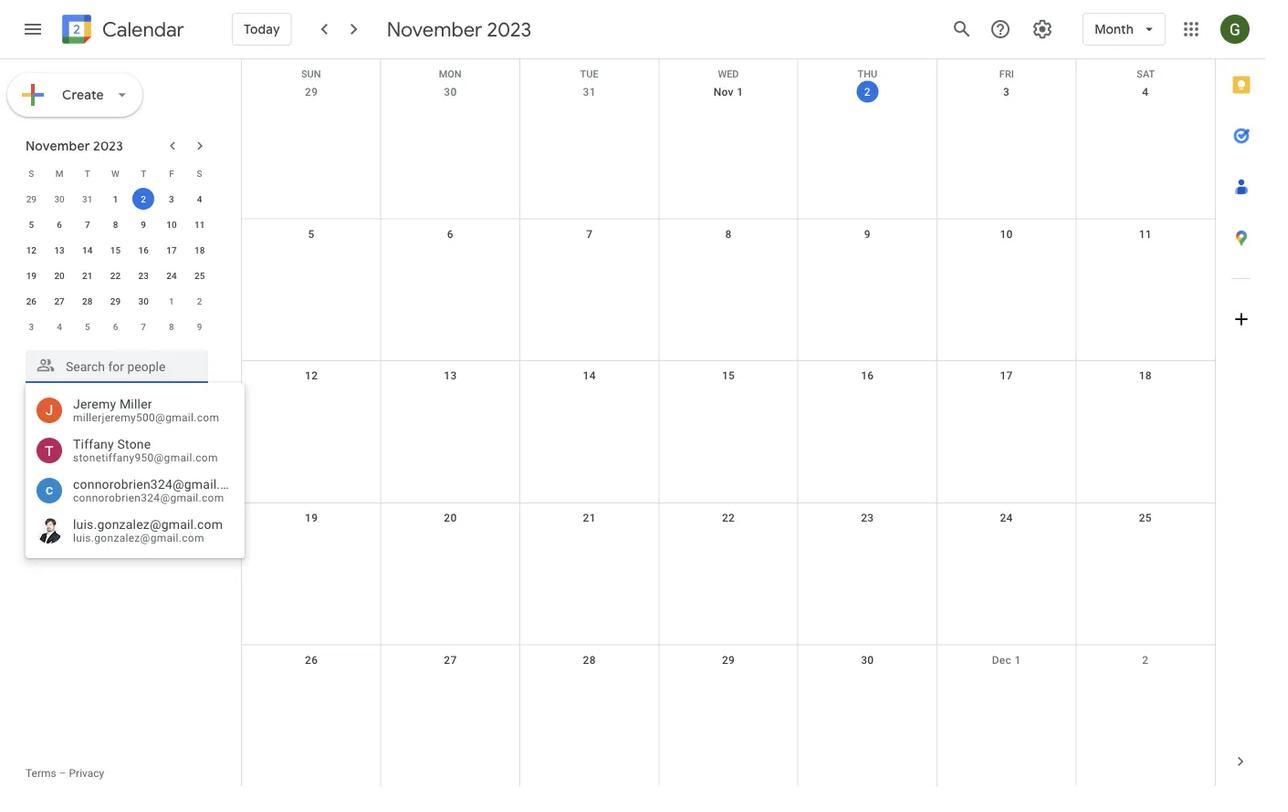 Task type: vqa. For each thing, say whether or not it's contained in the screenshot.


Task type: describe. For each thing, give the bounding box(es) containing it.
1 horizontal spatial 6
[[113, 321, 118, 332]]

14 inside row group
[[82, 245, 93, 256]]

1 horizontal spatial 9
[[197, 321, 202, 332]]

row containing 3
[[17, 314, 214, 340]]

24 inside row group
[[166, 270, 177, 281]]

f
[[169, 168, 174, 179]]

17 element
[[161, 239, 183, 261]]

calendar element
[[58, 11, 184, 51]]

row containing 29
[[17, 186, 214, 212]]

20 inside 20 element
[[54, 270, 65, 281]]

terms – privacy
[[26, 768, 104, 781]]

1 s from the left
[[29, 168, 34, 179]]

22 element
[[105, 265, 126, 287]]

10 element
[[161, 214, 183, 236]]

21 inside row group
[[82, 270, 93, 281]]

14 element
[[76, 239, 98, 261]]

1 horizontal spatial november 2023
[[387, 16, 532, 42]]

1 horizontal spatial 19
[[305, 512, 318, 525]]

1 right dec
[[1015, 654, 1021, 667]]

month
[[1095, 21, 1134, 37]]

1 luis.gonzalez@gmail.com from the top
[[73, 517, 223, 532]]

16 inside row group
[[138, 245, 149, 256]]

16 element
[[133, 239, 154, 261]]

october 30 element
[[48, 188, 70, 210]]

miller
[[120, 397, 152, 412]]

millerjeremy500@gmail.com
[[73, 412, 219, 424]]

22 inside grid
[[722, 512, 735, 525]]

1 vertical spatial 13
[[444, 370, 457, 383]]

thu
[[858, 68, 878, 80]]

stone
[[117, 437, 151, 452]]

connorobrien324@gmail.com inside connorobrien324@gmail.com connorobrien324@gmail.com
[[73, 492, 224, 505]]

row group containing 29
[[17, 186, 214, 340]]

2 vertical spatial 3
[[29, 321, 34, 332]]

2 cell
[[130, 186, 158, 212]]

terms
[[26, 768, 56, 781]]

1 inside december 1 element
[[169, 296, 174, 307]]

december 3 element
[[20, 316, 42, 338]]

1 horizontal spatial 20
[[444, 512, 457, 525]]

23 element
[[133, 265, 154, 287]]

jeremy
[[73, 397, 116, 412]]

24 element
[[161, 265, 183, 287]]

nov
[[714, 86, 734, 99]]

row containing 2
[[242, 78, 1215, 220]]

calendar
[[102, 17, 184, 42]]

mon
[[439, 68, 462, 80]]

privacy
[[69, 768, 104, 781]]

26 for 1
[[26, 296, 37, 307]]

create button
[[7, 73, 142, 117]]

11 element
[[189, 214, 211, 236]]

17 inside row group
[[166, 245, 177, 256]]

w
[[111, 168, 120, 179]]

12 inside grid
[[305, 370, 318, 383]]

december 4 element
[[48, 316, 70, 338]]

7 for november 2023
[[85, 219, 90, 230]]

29 element
[[105, 290, 126, 312]]

terms link
[[26, 768, 56, 781]]

today
[[244, 21, 280, 37]]

5 for november 2023
[[29, 219, 34, 230]]

today button
[[232, 7, 292, 51]]

11 for sun
[[1139, 228, 1152, 241]]

1 down "w" on the top
[[113, 194, 118, 205]]

create
[[62, 87, 104, 103]]

25 inside row group
[[194, 270, 205, 281]]

25 element
[[189, 265, 211, 287]]

1 horizontal spatial 24
[[1000, 512, 1013, 525]]

2 t from the left
[[141, 168, 146, 179]]

sun
[[301, 68, 321, 80]]

8 for november 2023
[[113, 219, 118, 230]]

21 inside grid
[[583, 512, 596, 525]]

27 element
[[48, 290, 70, 312]]

21 element
[[76, 265, 98, 287]]

28 for 1
[[82, 296, 93, 307]]

5 for sun
[[308, 228, 315, 241]]

26 for dec 1
[[305, 654, 318, 667]]

0 vertical spatial 2023
[[487, 16, 532, 42]]

main drawer image
[[22, 18, 44, 40]]

0 horizontal spatial november 2023
[[26, 138, 123, 154]]

november 2023 grid
[[17, 161, 214, 340]]

1 vertical spatial november
[[26, 138, 90, 154]]

luis.gonzalez@gmail.com luis.gonzalez@gmail.com
[[73, 517, 223, 545]]

22 inside row group
[[110, 270, 121, 281]]

m
[[55, 168, 63, 179]]

6 for november 2023
[[57, 219, 62, 230]]

december 6 element
[[105, 316, 126, 338]]

grid containing 2
[[241, 59, 1215, 788]]



Task type: locate. For each thing, give the bounding box(es) containing it.
24
[[166, 270, 177, 281], [1000, 512, 1013, 525]]

6 inside grid
[[447, 228, 454, 241]]

0 horizontal spatial 27
[[54, 296, 65, 307]]

12
[[26, 245, 37, 256], [305, 370, 318, 383]]

10 inside row group
[[166, 219, 177, 230]]

23 inside row group
[[138, 270, 149, 281]]

1 horizontal spatial 31
[[583, 86, 596, 99]]

13 element
[[48, 239, 70, 261]]

1 t from the left
[[85, 168, 90, 179]]

18 element
[[189, 239, 211, 261]]

row
[[242, 59, 1215, 80], [242, 78, 1215, 220], [17, 161, 214, 186], [17, 186, 214, 212], [17, 212, 214, 237], [242, 220, 1215, 362], [17, 237, 214, 263], [17, 263, 214, 289], [17, 289, 214, 314], [17, 314, 214, 340], [242, 362, 1215, 504], [242, 504, 1215, 646], [242, 646, 1215, 788]]

connorobrien324@gmail.com
[[73, 477, 246, 492], [73, 492, 224, 505]]

0 vertical spatial 12
[[26, 245, 37, 256]]

30 inside 30 element
[[138, 296, 149, 307]]

0 vertical spatial 18
[[194, 245, 205, 256]]

31 right october 30 element
[[82, 194, 93, 205]]

0 vertical spatial 3
[[1004, 86, 1010, 99]]

1 vertical spatial 23
[[861, 512, 874, 525]]

1 horizontal spatial november
[[387, 16, 482, 42]]

row containing s
[[17, 161, 214, 186]]

1 horizontal spatial 16
[[861, 370, 874, 383]]

wed
[[718, 68, 739, 80]]

8
[[113, 219, 118, 230], [725, 228, 732, 241], [169, 321, 174, 332]]

0 vertical spatial 21
[[82, 270, 93, 281]]

november 2023
[[387, 16, 532, 42], [26, 138, 123, 154]]

6 for sun
[[447, 228, 454, 241]]

t
[[85, 168, 90, 179], [141, 168, 146, 179]]

1 vertical spatial 20
[[444, 512, 457, 525]]

1 vertical spatial 22
[[722, 512, 735, 525]]

dec 1
[[992, 654, 1021, 667]]

2 horizontal spatial 4
[[1143, 86, 1149, 99]]

0 horizontal spatial 14
[[82, 245, 93, 256]]

2 luis.gonzalez@gmail.com from the top
[[73, 532, 204, 545]]

2 horizontal spatial 8
[[725, 228, 732, 241]]

1 horizontal spatial 14
[[583, 370, 596, 383]]

0 vertical spatial 28
[[82, 296, 93, 307]]

11 for november 2023
[[194, 219, 205, 230]]

november up m
[[26, 138, 90, 154]]

dec
[[992, 654, 1012, 667]]

0 vertical spatial 22
[[110, 270, 121, 281]]

12 element
[[20, 239, 42, 261]]

0 vertical spatial 27
[[54, 296, 65, 307]]

1 vertical spatial 27
[[444, 654, 457, 667]]

14
[[82, 245, 93, 256], [583, 370, 596, 383]]

november up mon
[[387, 16, 482, 42]]

list box
[[26, 391, 246, 552]]

jeremy miller millerjeremy500@gmail.com
[[73, 397, 219, 424]]

9 inside grid
[[864, 228, 871, 241]]

26 inside row group
[[26, 296, 37, 307]]

fri
[[1000, 68, 1014, 80]]

0 horizontal spatial 18
[[194, 245, 205, 256]]

9
[[141, 219, 146, 230], [864, 228, 871, 241], [197, 321, 202, 332]]

december 8 element
[[161, 316, 183, 338]]

27 inside row group
[[54, 296, 65, 307]]

1 horizontal spatial 27
[[444, 654, 457, 667]]

0 vertical spatial 20
[[54, 270, 65, 281]]

stonetiffany950@gmail.com
[[73, 452, 218, 465]]

row containing sun
[[242, 59, 1215, 80]]

0 horizontal spatial 11
[[194, 219, 205, 230]]

2, today element
[[133, 188, 154, 210]]

1 right nov
[[737, 86, 743, 99]]

sat
[[1137, 68, 1155, 80]]

s up the october 29 element
[[29, 168, 34, 179]]

1 vertical spatial 21
[[583, 512, 596, 525]]

1 horizontal spatial 12
[[305, 370, 318, 383]]

28 inside row group
[[82, 296, 93, 307]]

27 for 1
[[54, 296, 65, 307]]

0 horizontal spatial 8
[[113, 219, 118, 230]]

1 vertical spatial 17
[[1000, 370, 1013, 383]]

grid
[[241, 59, 1215, 788]]

november 2023 up m
[[26, 138, 123, 154]]

1 horizontal spatial 3
[[169, 194, 174, 205]]

tue
[[580, 68, 599, 80]]

20 element
[[48, 265, 70, 287]]

1 vertical spatial 28
[[583, 654, 596, 667]]

0 horizontal spatial 7
[[85, 219, 90, 230]]

2 connorobrien324@gmail.com from the top
[[73, 492, 224, 505]]

17 inside grid
[[1000, 370, 1013, 383]]

0 vertical spatial 24
[[166, 270, 177, 281]]

28
[[82, 296, 93, 307], [583, 654, 596, 667]]

0 horizontal spatial 5
[[29, 219, 34, 230]]

0 vertical spatial 25
[[194, 270, 205, 281]]

6
[[57, 219, 62, 230], [447, 228, 454, 241], [113, 321, 118, 332]]

5
[[29, 219, 34, 230], [308, 228, 315, 241], [85, 321, 90, 332]]

13
[[54, 245, 65, 256], [444, 370, 457, 383]]

16
[[138, 245, 149, 256], [861, 370, 874, 383]]

3 up 10 element
[[169, 194, 174, 205]]

1 down 24 element on the top left
[[169, 296, 174, 307]]

0 vertical spatial 16
[[138, 245, 149, 256]]

0 vertical spatial november
[[387, 16, 482, 42]]

1 horizontal spatial 4
[[197, 194, 202, 205]]

2 horizontal spatial 5
[[308, 228, 315, 241]]

luis.gonzalez@gmail.com
[[73, 517, 223, 532], [73, 532, 204, 545]]

0 horizontal spatial 25
[[194, 270, 205, 281]]

31 down tue
[[583, 86, 596, 99]]

1 vertical spatial 25
[[1139, 512, 1152, 525]]

13 inside row group
[[54, 245, 65, 256]]

december 5 element
[[76, 316, 98, 338]]

tiffany stone stonetiffany950@gmail.com
[[73, 437, 218, 465]]

0 horizontal spatial 22
[[110, 270, 121, 281]]

1
[[737, 86, 743, 99], [113, 194, 118, 205], [169, 296, 174, 307], [1015, 654, 1021, 667]]

1 horizontal spatial 8
[[169, 321, 174, 332]]

19 element
[[20, 265, 42, 287]]

2 horizontal spatial 6
[[447, 228, 454, 241]]

row group
[[17, 186, 214, 340]]

0 horizontal spatial 2023
[[93, 138, 123, 154]]

10 for november 2023
[[166, 219, 177, 230]]

9 for november 2023
[[141, 219, 146, 230]]

18
[[194, 245, 205, 256], [1139, 370, 1152, 383]]

0 horizontal spatial 17
[[166, 245, 177, 256]]

1 horizontal spatial s
[[197, 168, 202, 179]]

1 vertical spatial november 2023
[[26, 138, 123, 154]]

s
[[29, 168, 34, 179], [197, 168, 202, 179]]

1 vertical spatial 14
[[583, 370, 596, 383]]

4 down 27 element
[[57, 321, 62, 332]]

0 horizontal spatial november
[[26, 138, 90, 154]]

0 horizontal spatial s
[[29, 168, 34, 179]]

28 element
[[76, 290, 98, 312]]

0 horizontal spatial 10
[[166, 219, 177, 230]]

december 9 element
[[189, 316, 211, 338]]

15 element
[[105, 239, 126, 261]]

1 horizontal spatial 23
[[861, 512, 874, 525]]

7 inside grid
[[586, 228, 593, 241]]

1 horizontal spatial 17
[[1000, 370, 1013, 383]]

0 horizontal spatial 6
[[57, 219, 62, 230]]

s right f
[[197, 168, 202, 179]]

11 inside grid
[[1139, 228, 1152, 241]]

4 for 1
[[197, 194, 202, 205]]

31 for nov 1
[[583, 86, 596, 99]]

1 vertical spatial 31
[[82, 194, 93, 205]]

18 inside row group
[[194, 245, 205, 256]]

3 for 1
[[169, 194, 174, 205]]

1 vertical spatial 26
[[305, 654, 318, 667]]

2
[[864, 85, 871, 98], [141, 194, 146, 205], [197, 296, 202, 307], [1143, 654, 1149, 667]]

month button
[[1083, 7, 1166, 51]]

connorobrien324@gmail.com up 'luis.gonzalez@gmail.com luis.gonzalez@gmail.com'
[[73, 492, 224, 505]]

0 vertical spatial 13
[[54, 245, 65, 256]]

0 horizontal spatial 28
[[82, 296, 93, 307]]

15 inside grid
[[722, 370, 735, 383]]

0 horizontal spatial 16
[[138, 245, 149, 256]]

18 inside grid
[[1139, 370, 1152, 383]]

15
[[110, 245, 121, 256], [722, 370, 735, 383]]

20
[[54, 270, 65, 281], [444, 512, 457, 525]]

30 inside october 30 element
[[54, 194, 65, 205]]

tab list
[[1216, 59, 1266, 737]]

27 for dec 1
[[444, 654, 457, 667]]

4 down sat
[[1143, 86, 1149, 99]]

8 for sun
[[725, 228, 732, 241]]

–
[[59, 768, 66, 781]]

26 inside grid
[[305, 654, 318, 667]]

11
[[194, 219, 205, 230], [1139, 228, 1152, 241]]

25 inside grid
[[1139, 512, 1152, 525]]

26
[[26, 296, 37, 307], [305, 654, 318, 667]]

1 vertical spatial 2023
[[93, 138, 123, 154]]

list box containing jeremy miller
[[26, 391, 246, 552]]

1 horizontal spatial 26
[[305, 654, 318, 667]]

1 vertical spatial 24
[[1000, 512, 1013, 525]]

december 1 element
[[161, 290, 183, 312]]

17
[[166, 245, 177, 256], [1000, 370, 1013, 383]]

31 for 1
[[82, 194, 93, 205]]

2 horizontal spatial 3
[[1004, 86, 1010, 99]]

None search field
[[0, 343, 226, 383]]

privacy link
[[69, 768, 104, 781]]

1 horizontal spatial 2023
[[487, 16, 532, 42]]

9 for sun
[[864, 228, 871, 241]]

0 horizontal spatial t
[[85, 168, 90, 179]]

0 horizontal spatial 24
[[166, 270, 177, 281]]

15 inside row group
[[110, 245, 121, 256]]

2 s from the left
[[197, 168, 202, 179]]

0 horizontal spatial 9
[[141, 219, 146, 230]]

0 vertical spatial 14
[[82, 245, 93, 256]]

1 horizontal spatial 5
[[85, 321, 90, 332]]

1 vertical spatial 3
[[169, 194, 174, 205]]

0 vertical spatial 4
[[1143, 86, 1149, 99]]

7 for sun
[[586, 228, 593, 241]]

t up october 31 'element'
[[85, 168, 90, 179]]

connorobrien324@gmail.com connorobrien324@gmail.com
[[73, 477, 246, 505]]

4 for nov 1
[[1143, 86, 1149, 99]]

0 vertical spatial 31
[[583, 86, 596, 99]]

19 inside "element"
[[26, 270, 37, 281]]

october 31 element
[[76, 188, 98, 210]]

luis.gonzalez@gmail.com inside 'luis.gonzalez@gmail.com luis.gonzalez@gmail.com'
[[73, 532, 204, 545]]

settings menu image
[[1032, 18, 1054, 40]]

0 vertical spatial 15
[[110, 245, 121, 256]]

11 inside 11 element
[[194, 219, 205, 230]]

3 for nov 1
[[1004, 86, 1010, 99]]

22
[[110, 270, 121, 281], [722, 512, 735, 525]]

december 2 element
[[189, 290, 211, 312]]

4 up 11 element
[[197, 194, 202, 205]]

t up the 2 cell
[[141, 168, 146, 179]]

10 for sun
[[1000, 228, 1013, 241]]

0 vertical spatial 19
[[26, 270, 37, 281]]

19
[[26, 270, 37, 281], [305, 512, 318, 525]]

2 horizontal spatial 7
[[586, 228, 593, 241]]

1 vertical spatial 4
[[197, 194, 202, 205]]

3
[[1004, 86, 1010, 99], [169, 194, 174, 205], [29, 321, 34, 332]]

16 inside grid
[[861, 370, 874, 383]]

0 horizontal spatial 26
[[26, 296, 37, 307]]

25
[[194, 270, 205, 281], [1139, 512, 1152, 525]]

26 element
[[20, 290, 42, 312]]

23
[[138, 270, 149, 281], [861, 512, 874, 525]]

1 connorobrien324@gmail.com from the top
[[73, 477, 246, 492]]

1 vertical spatial 16
[[861, 370, 874, 383]]

1 horizontal spatial t
[[141, 168, 146, 179]]

november
[[387, 16, 482, 42], [26, 138, 90, 154]]

0 horizontal spatial 12
[[26, 245, 37, 256]]

29
[[305, 86, 318, 99], [26, 194, 37, 205], [110, 296, 121, 307], [722, 654, 735, 667]]

1 vertical spatial 19
[[305, 512, 318, 525]]

30
[[444, 86, 457, 99], [54, 194, 65, 205], [138, 296, 149, 307], [861, 654, 874, 667]]

3 down fri
[[1004, 86, 1010, 99]]

5 inside grid
[[308, 228, 315, 241]]

1 horizontal spatial 25
[[1139, 512, 1152, 525]]

7
[[85, 219, 90, 230], [586, 228, 593, 241], [141, 321, 146, 332]]

1 vertical spatial 18
[[1139, 370, 1152, 383]]

28 for dec 1
[[583, 654, 596, 667]]

october 29 element
[[20, 188, 42, 210]]

1 horizontal spatial 7
[[141, 321, 146, 332]]

12 inside "element"
[[26, 245, 37, 256]]

tiffany
[[73, 437, 114, 452]]

0 horizontal spatial 23
[[138, 270, 149, 281]]

0 horizontal spatial 21
[[82, 270, 93, 281]]

2 inside cell
[[141, 194, 146, 205]]

1 horizontal spatial 28
[[583, 654, 596, 667]]

1 horizontal spatial 18
[[1139, 370, 1152, 383]]

30 element
[[133, 290, 154, 312]]

31 inside 'element'
[[82, 194, 93, 205]]

31
[[583, 86, 596, 99], [82, 194, 93, 205]]

november 2023 up mon
[[387, 16, 532, 42]]

27
[[54, 296, 65, 307], [444, 654, 457, 667]]

21
[[82, 270, 93, 281], [583, 512, 596, 525]]

1 horizontal spatial 10
[[1000, 228, 1013, 241]]

0 horizontal spatial 31
[[82, 194, 93, 205]]

4
[[1143, 86, 1149, 99], [197, 194, 202, 205], [57, 321, 62, 332]]

0 vertical spatial 23
[[138, 270, 149, 281]]

2023
[[487, 16, 532, 42], [93, 138, 123, 154]]

Search for people text field
[[37, 351, 197, 383]]

1 horizontal spatial 21
[[583, 512, 596, 525]]

3 down 26 element
[[29, 321, 34, 332]]

10
[[166, 219, 177, 230], [1000, 228, 1013, 241]]

december 7 element
[[133, 316, 154, 338]]

2 vertical spatial 4
[[57, 321, 62, 332]]

calendar heading
[[99, 17, 184, 42]]

nov 1
[[714, 86, 743, 99]]

connorobrien324@gmail.com down stonetiffany950@gmail.com
[[73, 477, 246, 492]]



